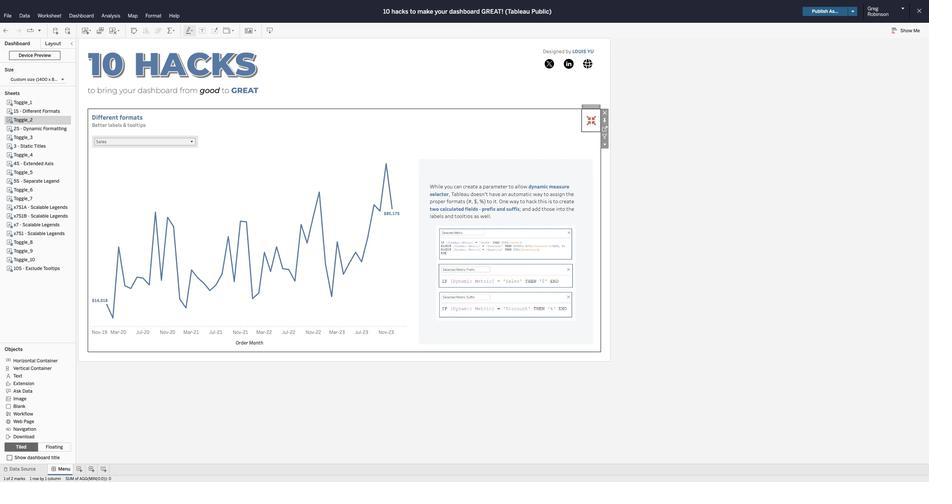 Task type: describe. For each thing, give the bounding box(es) containing it.
your
[[435, 8, 448, 15]]

show mark labels image
[[199, 27, 206, 34]]

go to sheet image
[[601, 125, 609, 133]]

0 horizontal spatial marks. press enter to open the view data window.. use arrow keys to navigate data visualization elements. image
[[92, 155, 407, 327]]

this
[[538, 198, 547, 205]]

the inside ", tableau doesn't have an automatic way to assign the proper formats (#, $, %) to it. one way to hack this is to create two calculated fields - prefix and suffix"
[[566, 191, 574, 198]]

titles
[[34, 144, 46, 149]]

prefix
[[482, 205, 496, 212]]

greg robinson
[[868, 6, 889, 17]]

use as filter image
[[601, 133, 609, 141]]

better
[[92, 122, 107, 128]]

two
[[430, 205, 439, 212]]

public)
[[532, 8, 552, 15]]

floating
[[46, 444, 63, 450]]

row
[[32, 477, 39, 481]]

swap rows and columns image
[[130, 27, 138, 34]]

greg
[[868, 6, 879, 11]]

(1400
[[36, 77, 47, 82]]

new worksheet image
[[81, 27, 92, 34]]

extension option
[[5, 379, 66, 387]]

extension
[[13, 381, 34, 386]]

menu
[[58, 466, 70, 472]]

toggle_1
[[14, 100, 32, 105]]

as
[[474, 213, 479, 220]]

me
[[914, 28, 920, 33]]

3
[[14, 144, 16, 149]]

vertical container
[[13, 366, 52, 371]]

agg(min(0.0)):
[[79, 477, 108, 481]]

2s - dynamic formatting
[[14, 126, 67, 131]]

sheets
[[5, 91, 20, 96]]

- for 4s - extended axis
[[21, 161, 22, 166]]

image
[[13, 396, 27, 401]]

worksheet
[[37, 13, 62, 19]]

different inside the different formats better labels & tooltips
[[92, 113, 118, 121]]

, tableau doesn't have an automatic way to assign the proper formats (#, $, %) to it. one way to hack this is to create two calculated fields - prefix and suffix
[[430, 191, 575, 212]]

5s
[[14, 179, 19, 184]]

%)
[[480, 198, 486, 205]]

dynamic
[[23, 126, 42, 131]]

fit image
[[223, 27, 235, 34]]

container for vertical container
[[31, 366, 52, 371]]

title
[[51, 455, 60, 460]]

2 horizontal spatial and
[[522, 205, 531, 212]]

x7 - scalable legends
[[14, 222, 60, 228]]

workflow
[[13, 411, 33, 417]]

and inside ", tableau doesn't have an automatic way to assign the proper formats (#, $, %) to it. one way to hack this is to create two calculated fields - prefix and suffix"
[[497, 205, 505, 212]]

0 horizontal spatial replay animation image
[[27, 27, 34, 34]]

fix width image
[[601, 117, 609, 125]]

- for x7s1 - scalable legends
[[25, 231, 26, 236]]

- for 5s - separate legend
[[21, 179, 22, 184]]

device preview
[[19, 53, 51, 58]]

separate
[[23, 179, 43, 184]]

assign
[[550, 191, 565, 198]]

- for x7s1a - scalable legends
[[28, 205, 29, 210]]

- for x7s1b - scalable legends
[[28, 213, 30, 219]]

togglestate option group
[[5, 443, 71, 452]]

different formats better labels & tooltips
[[92, 113, 146, 128]]

to right is on the right
[[553, 198, 558, 205]]

1 horizontal spatial replay animation image
[[37, 28, 42, 32]]

x7s1
[[14, 231, 24, 236]]

page
[[24, 419, 34, 424]]

(#,
[[467, 198, 473, 205]]

proper
[[430, 198, 446, 205]]

labels inside the different formats better labels & tooltips
[[108, 122, 122, 128]]

scalable for x7s1b
[[31, 213, 49, 219]]

- inside ", tableau doesn't have an automatic way to assign the proper formats (#, $, %) to it. one way to hack this is to create two calculated fields - prefix and suffix"
[[479, 205, 481, 212]]

different formats application
[[76, 38, 929, 463]]

850)
[[52, 77, 61, 82]]

as...
[[829, 9, 839, 14]]

sum
[[65, 477, 74, 481]]

more options image
[[601, 141, 609, 149]]

legends for x7 - scalable legends
[[42, 222, 60, 228]]

scalable for x7s1
[[27, 231, 46, 236]]

doesn't
[[471, 191, 488, 198]]

those
[[542, 205, 555, 212]]

custom
[[11, 77, 26, 82]]

suffix
[[507, 205, 520, 212]]

map
[[128, 13, 138, 19]]

ask data
[[13, 388, 32, 394]]

tooltips inside ; and add those into the labels and tooltips as well.
[[455, 213, 473, 220]]

dynamic
[[529, 183, 548, 190]]

x7
[[14, 222, 19, 228]]

toggle_2
[[14, 117, 33, 123]]

1 of 2 marks
[[4, 477, 25, 481]]

clear sheet image
[[109, 27, 121, 34]]

hacks
[[392, 8, 409, 15]]

0 horizontal spatial way
[[510, 198, 519, 205]]

legend
[[44, 179, 59, 184]]

legends for x7s1 - scalable legends
[[47, 231, 65, 236]]

of for 2
[[6, 477, 10, 481]]

show for show me
[[901, 28, 913, 33]]

- for 1s - different formats
[[20, 109, 21, 114]]

louis
[[573, 48, 586, 54]]

column
[[48, 477, 61, 481]]

x7s1b - scalable legends
[[14, 213, 68, 219]]

collapse image
[[70, 41, 74, 46]]

tiled
[[16, 444, 26, 450]]

designed
[[543, 48, 565, 55]]

totals image
[[167, 27, 176, 34]]

formats
[[42, 109, 60, 114]]

to left it.
[[487, 198, 492, 205]]

format
[[145, 13, 162, 19]]

web
[[13, 419, 23, 424]]

show dashboard title
[[14, 455, 60, 460]]

file
[[4, 13, 12, 19]]

show me
[[901, 28, 920, 33]]

0 horizontal spatial and
[[445, 213, 454, 220]]

10s - exclude tooltips
[[14, 266, 60, 271]]

- for 3 - static titles
[[18, 144, 19, 149]]

designed by louis yu
[[543, 48, 594, 55]]

0 vertical spatial dashboard
[[69, 13, 94, 19]]

formats inside the different formats better labels & tooltips
[[120, 113, 143, 121]]

parameter
[[483, 183, 508, 190]]

0
[[109, 477, 111, 481]]

of for agg(min(0.0)):
[[75, 477, 79, 481]]

toggle_3
[[14, 135, 33, 140]]

can
[[454, 183, 462, 190]]

workflow option
[[5, 410, 66, 417]]



Task type: locate. For each thing, give the bounding box(es) containing it.
formats
[[120, 113, 143, 121], [447, 198, 466, 205]]

1 vertical spatial data
[[22, 388, 32, 394]]

0 horizontal spatial by
[[40, 477, 44, 481]]

0 vertical spatial tooltips
[[127, 122, 146, 128]]

to left make
[[410, 8, 416, 15]]

container
[[37, 358, 58, 363], [31, 366, 52, 371]]

1 of from the left
[[6, 477, 10, 481]]

the
[[566, 191, 574, 198], [567, 205, 574, 212]]

dashboard
[[449, 8, 480, 15], [27, 455, 50, 460]]

dashboard down togglestate option group
[[27, 455, 50, 460]]

tooltips down fields
[[455, 213, 473, 220]]

measure
[[549, 183, 570, 190]]

way up suffix
[[510, 198, 519, 205]]

0 horizontal spatial different
[[23, 109, 41, 114]]

- right the 10s
[[23, 266, 24, 271]]

into
[[556, 205, 565, 212]]

x
[[48, 77, 51, 82]]

1 horizontal spatial create
[[559, 198, 574, 205]]

container inside option
[[37, 358, 58, 363]]

web page
[[13, 419, 34, 424]]

image image
[[88, 40, 266, 98], [541, 58, 558, 70], [583, 58, 593, 69], [564, 59, 574, 69], [436, 226, 575, 321]]

text option
[[5, 372, 66, 379]]

- right x7s1
[[25, 231, 26, 236]]

$,
[[474, 198, 479, 205]]

1 horizontal spatial marks. press enter to open the view data window.. use arrow keys to navigate data visualization elements. image
[[582, 109, 601, 132]]

replay animation image
[[27, 27, 34, 34], [37, 28, 42, 32]]

1 vertical spatial formats
[[447, 198, 466, 205]]

labels left &
[[108, 122, 122, 128]]

vertical container option
[[5, 364, 66, 372]]

an
[[502, 191, 507, 198]]

0 vertical spatial create
[[463, 183, 478, 190]]

well.
[[480, 213, 492, 220]]

1 horizontal spatial by
[[566, 48, 572, 55]]

by inside different formats application
[[566, 48, 572, 55]]

show for show dashboard title
[[14, 455, 26, 460]]

1 vertical spatial by
[[40, 477, 44, 481]]

extended
[[23, 161, 44, 166]]

analysis
[[102, 13, 120, 19]]

ask data option
[[5, 387, 66, 395]]

formats up calculated
[[447, 198, 466, 205]]

x7s1b
[[14, 213, 27, 219]]

legends for x7s1a - scalable legends
[[50, 205, 68, 210]]

data inside option
[[22, 388, 32, 394]]

1 for 1 of 2 marks
[[4, 477, 5, 481]]

10
[[383, 8, 390, 15]]

custom size (1400 x 850)
[[11, 77, 61, 82]]

tooltips right &
[[127, 122, 146, 128]]

0 vertical spatial the
[[566, 191, 574, 198]]

download option
[[5, 433, 66, 440]]

0 vertical spatial by
[[566, 48, 572, 55]]

tooltips
[[127, 122, 146, 128], [455, 213, 473, 220]]

1 horizontal spatial different
[[92, 113, 118, 121]]

show down tiled
[[14, 455, 26, 460]]

marks. press enter to open the view data window.. use arrow keys to navigate data visualization elements. image
[[582, 109, 601, 132], [92, 155, 407, 327]]

by right row
[[40, 477, 44, 481]]

scalable up x7s1 - scalable legends at the top of the page
[[22, 222, 41, 228]]

of right sum
[[75, 477, 79, 481]]

scalable up x7s1b - scalable legends
[[30, 205, 49, 210]]

help
[[169, 13, 180, 19]]

create up into
[[559, 198, 574, 205]]

- right x7s1a
[[28, 205, 29, 210]]

create left a
[[463, 183, 478, 190]]

show left 'me'
[[901, 28, 913, 33]]

2 vertical spatial data
[[9, 466, 20, 472]]

- right the 4s
[[21, 161, 22, 166]]

dashboard right "your"
[[449, 8, 480, 15]]

redo image
[[14, 27, 22, 34]]

1 vertical spatial container
[[31, 366, 52, 371]]

replay animation image right redo image
[[27, 27, 34, 34]]

1 vertical spatial the
[[567, 205, 574, 212]]

a
[[479, 183, 482, 190]]

download image
[[266, 27, 274, 34]]

scalable for x7
[[22, 222, 41, 228]]

0 horizontal spatial 1
[[4, 477, 5, 481]]

- right x7
[[20, 222, 21, 228]]

dashboard up new worksheet icon
[[69, 13, 94, 19]]

1 horizontal spatial formats
[[447, 198, 466, 205]]

; and add those into the labels and tooltips as well.
[[430, 205, 575, 220]]

10s
[[14, 266, 22, 271]]

0 horizontal spatial dashboard
[[5, 41, 30, 46]]

0 horizontal spatial create
[[463, 183, 478, 190]]

hack
[[526, 198, 537, 205]]

layout
[[45, 41, 61, 46]]

objects
[[5, 346, 23, 352]]

tooltips inside the different formats better labels & tooltips
[[127, 122, 146, 128]]

,
[[449, 191, 450, 198]]

image option
[[5, 395, 66, 402]]

toggle_4
[[14, 152, 33, 158]]

the right assign
[[566, 191, 574, 198]]

of left 2
[[6, 477, 10, 481]]

1 row by 1 column
[[30, 477, 61, 481]]

legends down x7s1b - scalable legends
[[42, 222, 60, 228]]

1 horizontal spatial way
[[533, 191, 543, 198]]

0 horizontal spatial tooltips
[[127, 122, 146, 128]]

tableau
[[451, 191, 470, 198]]

show inside show me button
[[901, 28, 913, 33]]

- right 5s
[[21, 179, 22, 184]]

1 horizontal spatial and
[[497, 205, 505, 212]]

0 vertical spatial marks. press enter to open the view data window.. use arrow keys to navigate data visualization elements. image
[[582, 109, 601, 132]]

;
[[520, 205, 521, 212]]

yu
[[588, 48, 594, 54]]

ask
[[13, 388, 21, 394]]

list box containing toggle_1
[[5, 98, 71, 340]]

1 left 2
[[4, 477, 5, 481]]

blank option
[[5, 402, 66, 410]]

legends up x7s1b - scalable legends
[[50, 205, 68, 210]]

scalable down "x7s1a - scalable legends"
[[31, 213, 49, 219]]

remove from dashboard image
[[601, 109, 609, 117]]

different up 'toggle_2'
[[23, 109, 41, 114]]

1 1 from the left
[[4, 477, 5, 481]]

static
[[20, 144, 33, 149]]

1s - different formats
[[14, 109, 60, 114]]

scalable down "x7 - scalable legends"
[[27, 231, 46, 236]]

sort ascending image
[[142, 27, 150, 34]]

1 horizontal spatial of
[[75, 477, 79, 481]]

5s - separate legend
[[14, 179, 59, 184]]

toggle_6
[[14, 187, 33, 193]]

0 vertical spatial data
[[19, 13, 30, 19]]

1 horizontal spatial dashboard
[[449, 8, 480, 15]]

data for data
[[19, 13, 30, 19]]

1 vertical spatial tooltips
[[455, 213, 473, 220]]

create
[[463, 183, 478, 190], [559, 198, 574, 205]]

2 1 from the left
[[30, 477, 32, 481]]

legends down "x7 - scalable legends"
[[47, 231, 65, 236]]

1 vertical spatial dashboard
[[27, 455, 50, 460]]

formats inside ", tableau doesn't have an automatic way to assign the proper formats (#, $, %) to it. one way to hack this is to create two calculated fields - prefix and suffix"
[[447, 198, 466, 205]]

2 of from the left
[[75, 477, 79, 481]]

new data source image
[[52, 27, 60, 34]]

different
[[23, 109, 41, 114], [92, 113, 118, 121]]

0 horizontal spatial of
[[6, 477, 10, 481]]

different inside list box
[[23, 109, 41, 114]]

data source
[[9, 466, 36, 472]]

data for data source
[[9, 466, 20, 472]]

data up redo image
[[19, 13, 30, 19]]

1 vertical spatial dashboard
[[5, 41, 30, 46]]

create inside ", tableau doesn't have an automatic way to assign the proper formats (#, $, %) to it. one way to hack this is to create two calculated fields - prefix and suffix"
[[559, 198, 574, 205]]

toggle_10
[[14, 257, 35, 262]]

the inside ; and add those into the labels and tooltips as well.
[[567, 205, 574, 212]]

device
[[19, 53, 33, 58]]

3 - static titles
[[14, 144, 46, 149]]

- for x7 - scalable legends
[[20, 222, 21, 228]]

1 horizontal spatial dashboard
[[69, 13, 94, 19]]

container for horizontal container
[[37, 358, 58, 363]]

marks
[[14, 477, 25, 481]]

0 horizontal spatial labels
[[108, 122, 122, 128]]

1 vertical spatial labels
[[430, 213, 444, 220]]

replay animation image left "new data source" image
[[37, 28, 42, 32]]

- right 1s on the left of page
[[20, 109, 21, 114]]

to
[[410, 8, 416, 15], [509, 183, 514, 190], [544, 191, 549, 198], [487, 198, 492, 205], [520, 198, 525, 205], [553, 198, 558, 205]]

objects list box
[[5, 354, 71, 440]]

toggle_9
[[14, 248, 33, 254]]

publish as...
[[812, 9, 839, 14]]

selector
[[430, 191, 449, 197]]

1 vertical spatial show
[[14, 455, 26, 460]]

- right 2s at the top of the page
[[21, 126, 22, 131]]

3 1 from the left
[[45, 477, 47, 481]]

to up "this"
[[544, 191, 549, 198]]

scalable for x7s1a
[[30, 205, 49, 210]]

0 horizontal spatial formats
[[120, 113, 143, 121]]

list box
[[5, 98, 71, 340]]

0 horizontal spatial show
[[14, 455, 26, 460]]

allow
[[515, 183, 528, 190]]

the right into
[[567, 205, 574, 212]]

robinson
[[868, 11, 889, 17]]

0 vertical spatial dashboard
[[449, 8, 480, 15]]

- right 3
[[18, 144, 19, 149]]

- down %)
[[479, 205, 481, 212]]

blank
[[13, 404, 25, 409]]

data up 1 of 2 marks
[[9, 466, 20, 472]]

different up better on the left top of page
[[92, 113, 118, 121]]

and right ;
[[522, 205, 531, 212]]

format workbook image
[[211, 27, 218, 34]]

publish as... button
[[803, 7, 848, 16]]

2 horizontal spatial 1
[[45, 477, 47, 481]]

duplicate image
[[96, 27, 104, 34]]

dashboard down redo image
[[5, 41, 30, 46]]

to down automatic
[[520, 198, 525, 205]]

sort descending image
[[155, 27, 162, 34]]

container down horizontal container
[[31, 366, 52, 371]]

0 horizontal spatial dashboard
[[27, 455, 50, 460]]

by
[[566, 48, 572, 55], [40, 477, 44, 481]]

horizontal container option
[[5, 357, 66, 364]]

show
[[901, 28, 913, 33], [14, 455, 26, 460]]

1 horizontal spatial 1
[[30, 477, 32, 481]]

show/hide cards image
[[245, 27, 257, 34]]

legends for x7s1b - scalable legends
[[50, 213, 68, 219]]

1 horizontal spatial show
[[901, 28, 913, 33]]

legends down "x7s1a - scalable legends"
[[50, 213, 68, 219]]

1 for 1 row by 1 column
[[30, 477, 32, 481]]

1 vertical spatial create
[[559, 198, 574, 205]]

text
[[13, 373, 22, 379]]

horizontal
[[13, 358, 36, 363]]

labels inside ; and add those into the labels and tooltips as well.
[[430, 213, 444, 220]]

pause auto updates image
[[64, 27, 72, 34]]

container up vertical container option
[[37, 358, 58, 363]]

formats up &
[[120, 113, 143, 121]]

add
[[532, 205, 541, 212]]

automatic
[[508, 191, 532, 198]]

vertical
[[13, 366, 29, 371]]

navigation
[[13, 426, 36, 432]]

sum of agg(min(0.0)): 0
[[65, 477, 111, 481]]

4s
[[14, 161, 20, 166]]

0 vertical spatial way
[[533, 191, 543, 198]]

navigation option
[[5, 425, 66, 433]]

download
[[13, 434, 34, 439]]

undo image
[[2, 27, 10, 34]]

and down one
[[497, 205, 505, 212]]

labels down two
[[430, 213, 444, 220]]

1 horizontal spatial tooltips
[[455, 213, 473, 220]]

- right x7s1b
[[28, 213, 30, 219]]

1 left row
[[30, 477, 32, 481]]

1
[[4, 477, 5, 481], [30, 477, 32, 481], [45, 477, 47, 481]]

tooltips
[[43, 266, 60, 271]]

- for 2s - dynamic formatting
[[21, 126, 22, 131]]

and down calculated
[[445, 213, 454, 220]]

to left allow
[[509, 183, 514, 190]]

0 vertical spatial container
[[37, 358, 58, 363]]

it.
[[493, 198, 498, 205]]

0 vertical spatial formats
[[120, 113, 143, 121]]

toggle_5
[[14, 170, 33, 175]]

4s - extended axis
[[14, 161, 54, 166]]

- for 10s - exclude tooltips
[[23, 266, 24, 271]]

size
[[27, 77, 35, 82]]

web page option
[[5, 417, 66, 425]]

0 vertical spatial labels
[[108, 122, 122, 128]]

while you can create a parameter to allow
[[430, 183, 529, 190]]

way down dynamic
[[533, 191, 543, 198]]

1 vertical spatial way
[[510, 198, 519, 205]]

dynamic measure selector
[[430, 183, 571, 197]]

way
[[533, 191, 543, 198], [510, 198, 519, 205]]

highlight image
[[185, 27, 194, 34]]

make
[[418, 8, 433, 15]]

container inside option
[[31, 366, 52, 371]]

publish
[[812, 9, 828, 14]]

1 vertical spatial marks. press enter to open the view data window.. use arrow keys to navigate data visualization elements. image
[[92, 155, 407, 327]]

legends
[[50, 205, 68, 210], [50, 213, 68, 219], [42, 222, 60, 228], [47, 231, 65, 236]]

great!
[[482, 8, 504, 15]]

have
[[489, 191, 500, 198]]

by left louis
[[566, 48, 572, 55]]

data down the extension
[[22, 388, 32, 394]]

exclude
[[26, 266, 42, 271]]

0 vertical spatial show
[[901, 28, 913, 33]]

toggle_7
[[14, 196, 32, 201]]

1 horizontal spatial labels
[[430, 213, 444, 220]]

is
[[548, 198, 552, 205]]

1 left column
[[45, 477, 47, 481]]



Task type: vqa. For each thing, say whether or not it's contained in the screenshot.
3 at the left of page
yes



